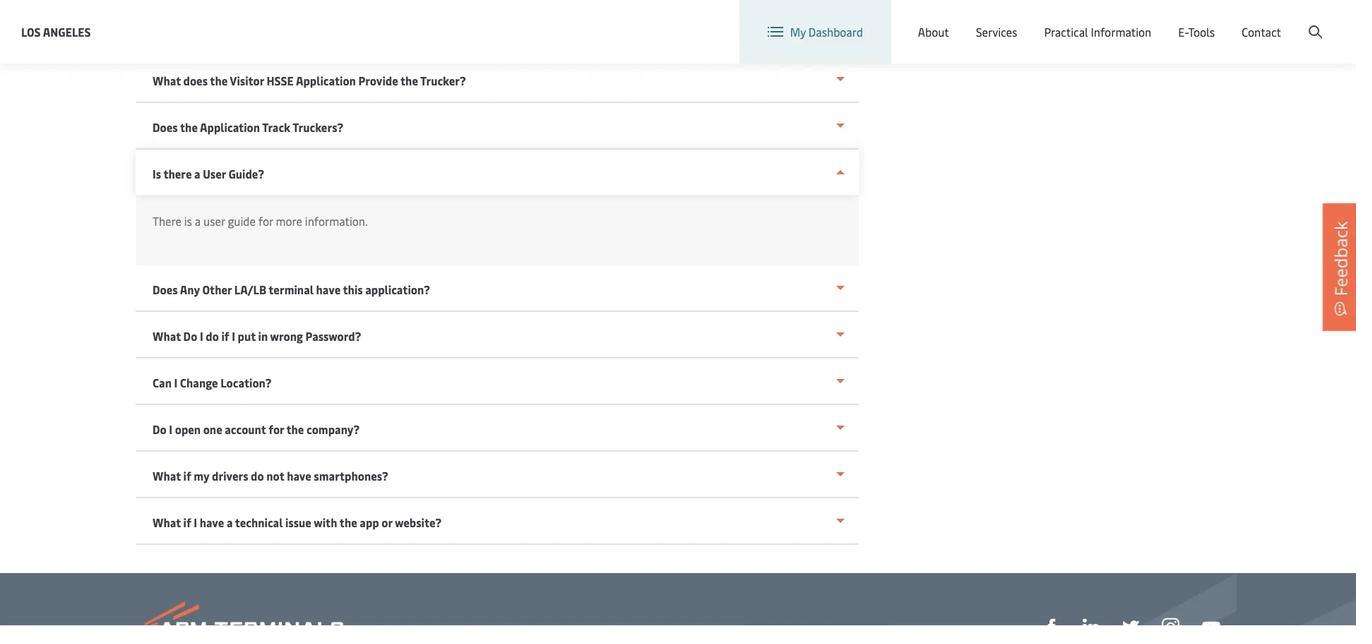 Task type: locate. For each thing, give the bounding box(es) containing it.
1 vertical spatial does
[[153, 282, 178, 297]]

does up is
[[153, 120, 178, 135]]

do left put
[[206, 329, 219, 344]]

user
[[203, 214, 225, 229]]

e-tools button
[[1179, 0, 1215, 64]]

dashboard
[[809, 24, 863, 39]]

feedback
[[1329, 221, 1352, 296]]

if
[[221, 329, 229, 344], [183, 469, 191, 484], [183, 515, 191, 531]]

i
[[200, 329, 203, 344], [232, 329, 235, 344], [174, 376, 178, 391], [169, 422, 172, 437], [194, 515, 197, 531]]

menu
[[1119, 13, 1148, 28]]

1 vertical spatial a
[[195, 214, 201, 229]]

issue
[[285, 515, 311, 531]]

company?
[[307, 422, 360, 437]]

for for more
[[258, 214, 273, 229]]

what for what if i have a technical issue with the app or website?
[[153, 515, 181, 531]]

youtube image
[[1202, 622, 1221, 627]]

instagram link
[[1162, 617, 1180, 627]]

3 what from the top
[[153, 469, 181, 484]]

a inside dropdown button
[[227, 515, 233, 531]]

los angeles link
[[21, 23, 91, 41]]

user
[[203, 166, 226, 182]]

location?
[[221, 376, 272, 391]]

0 horizontal spatial have
[[200, 515, 224, 531]]

can i change location? button
[[136, 359, 859, 406]]

feedback button
[[1323, 204, 1356, 331]]

my
[[194, 469, 209, 484]]

this
[[343, 282, 363, 297]]

what does the visitor hsse application provide the trucker?
[[153, 73, 466, 88]]

the left app
[[340, 515, 357, 531]]

the
[[210, 73, 228, 88], [401, 73, 418, 88], [180, 120, 198, 135], [286, 422, 304, 437], [340, 515, 357, 531]]

guide?
[[228, 166, 264, 182]]

0 vertical spatial do
[[183, 329, 197, 344]]

0 vertical spatial application
[[296, 73, 356, 88]]

angeles
[[43, 24, 91, 39]]

does left "any"
[[153, 282, 178, 297]]

a right is
[[195, 214, 201, 229]]

1 does from the top
[[153, 120, 178, 135]]

a left user
[[194, 166, 200, 182]]

the left company?
[[286, 422, 304, 437]]

account
[[225, 422, 266, 437]]

1 horizontal spatial application
[[296, 73, 356, 88]]

e-tools
[[1179, 24, 1215, 39]]

application left track
[[200, 120, 260, 135]]

other
[[202, 282, 232, 297]]

0 vertical spatial for
[[258, 214, 273, 229]]

1 vertical spatial do
[[251, 469, 264, 484]]

what does the visitor hsse application provide the trucker? button
[[136, 57, 859, 103]]

fill 44 link
[[1123, 617, 1140, 627]]

e-
[[1179, 24, 1189, 39]]

does inside dropdown button
[[153, 120, 178, 135]]

application
[[296, 73, 356, 88], [200, 120, 260, 135]]

put
[[238, 329, 256, 344]]

guide
[[228, 214, 256, 229]]

linkedin image
[[1083, 619, 1100, 627]]

the right provide
[[401, 73, 418, 88]]

have right not
[[287, 469, 311, 484]]

0 horizontal spatial do
[[153, 422, 167, 437]]

a for user
[[195, 214, 201, 229]]

2 what from the top
[[153, 329, 181, 344]]

los
[[21, 24, 41, 39]]

la/lb
[[234, 282, 266, 297]]

for
[[258, 214, 273, 229], [269, 422, 284, 437]]

1 horizontal spatial do
[[183, 329, 197, 344]]

my dashboard
[[790, 24, 863, 39]]

what for what if my drivers do not have smartphones?
[[153, 469, 181, 484]]

have
[[316, 282, 341, 297], [287, 469, 311, 484], [200, 515, 224, 531]]

you tube link
[[1202, 618, 1221, 627]]

what
[[153, 73, 181, 88], [153, 329, 181, 344], [153, 469, 181, 484], [153, 515, 181, 531]]

1 vertical spatial do
[[153, 422, 167, 437]]

do i open one account for the company? button
[[136, 406, 859, 452]]

my
[[790, 24, 806, 39]]

2 does from the top
[[153, 282, 178, 297]]

have left technical
[[200, 515, 224, 531]]

what if i have a technical issue with the app or website?
[[153, 515, 442, 531]]

0 vertical spatial have
[[316, 282, 341, 297]]

login
[[1215, 13, 1243, 28]]

1 horizontal spatial have
[[287, 469, 311, 484]]

smartphones?
[[314, 469, 388, 484]]

application right "hsse"
[[296, 73, 356, 88]]

4 what from the top
[[153, 515, 181, 531]]

drivers
[[212, 469, 248, 484]]

do down "any"
[[183, 329, 197, 344]]

los angeles
[[21, 24, 91, 39]]

there is a user guide for more information.
[[153, 214, 368, 229]]

0 vertical spatial does
[[153, 120, 178, 135]]

the right does
[[210, 73, 228, 88]]

there
[[153, 214, 181, 229]]

1 horizontal spatial do
[[251, 469, 264, 484]]

2 horizontal spatial have
[[316, 282, 341, 297]]

what do i do if i put in wrong password?
[[153, 329, 361, 344]]

1 what from the top
[[153, 73, 181, 88]]

have left this
[[316, 282, 341, 297]]

2 vertical spatial a
[[227, 515, 233, 531]]

1 vertical spatial for
[[269, 422, 284, 437]]

services
[[976, 24, 1018, 39]]

i inside do i open one account for the company? dropdown button
[[169, 422, 172, 437]]

password?
[[306, 329, 361, 344]]

for left more
[[258, 214, 273, 229]]

linkedin__x28_alt_x29__3_ link
[[1083, 617, 1100, 627]]

not
[[267, 469, 284, 484]]

do left not
[[251, 469, 264, 484]]

0 vertical spatial if
[[221, 329, 229, 344]]

does inside dropdown button
[[153, 282, 178, 297]]

website?
[[395, 515, 442, 531]]

0 vertical spatial a
[[194, 166, 200, 182]]

do left the open
[[153, 422, 167, 437]]

for inside dropdown button
[[269, 422, 284, 437]]

do
[[206, 329, 219, 344], [251, 469, 264, 484]]

my dashboard button
[[768, 0, 863, 64]]

0 horizontal spatial application
[[200, 120, 260, 135]]

for right account
[[269, 422, 284, 437]]

a inside dropdown button
[[194, 166, 200, 182]]

1 vertical spatial have
[[287, 469, 311, 484]]

about button
[[918, 0, 949, 64]]

a left technical
[[227, 515, 233, 531]]

switch location button
[[936, 13, 1039, 28]]

does for does any other la/lb terminal have this application?
[[153, 282, 178, 297]]

0 vertical spatial do
[[206, 329, 219, 344]]

can
[[153, 376, 172, 391]]

what do i do if i put in wrong password? button
[[136, 312, 859, 359]]

2 vertical spatial if
[[183, 515, 191, 531]]

1 vertical spatial if
[[183, 469, 191, 484]]

do i open one account for the company?
[[153, 422, 360, 437]]



Task type: vqa. For each thing, say whether or not it's contained in the screenshot.
Change
yes



Task type: describe. For each thing, give the bounding box(es) containing it.
open
[[175, 422, 201, 437]]

if for i
[[183, 515, 191, 531]]

what if my drivers do not have smartphones?
[[153, 469, 388, 484]]

what if my drivers do not have smartphones? button
[[136, 452, 859, 499]]

apmt footer logo image
[[136, 602, 343, 627]]

does any other la/lb terminal have this application?
[[153, 282, 430, 297]]

account
[[1288, 13, 1330, 28]]

global menu
[[1084, 13, 1148, 28]]

track
[[262, 120, 290, 135]]

more
[[276, 214, 302, 229]]

wrong
[[270, 329, 303, 344]]

what for what do i do if i put in wrong password?
[[153, 329, 181, 344]]

login / create account
[[1215, 13, 1330, 28]]

information
[[1091, 24, 1152, 39]]

does the application track truckers?
[[153, 120, 343, 135]]

about
[[918, 24, 949, 39]]

have inside dropdown button
[[316, 282, 341, 297]]

twitter image
[[1123, 619, 1140, 627]]

login / create account link
[[1189, 0, 1330, 42]]

practical information button
[[1044, 0, 1152, 64]]

in
[[258, 329, 268, 344]]

1 vertical spatial application
[[200, 120, 260, 135]]

global
[[1084, 13, 1117, 28]]

is there a user guide?
[[153, 166, 264, 182]]

if for my
[[183, 469, 191, 484]]

what for what does the visitor hsse application provide the trucker?
[[153, 73, 181, 88]]

the down does
[[180, 120, 198, 135]]

2 vertical spatial have
[[200, 515, 224, 531]]

0 horizontal spatial do
[[206, 329, 219, 344]]

change
[[180, 376, 218, 391]]

can i change location?
[[153, 376, 272, 391]]

what if i have a technical issue with the app or website? button
[[136, 499, 859, 545]]

switch
[[959, 13, 992, 28]]

does the application track truckers? button
[[136, 103, 859, 150]]

any
[[180, 282, 200, 297]]

visitor
[[230, 73, 264, 88]]

i inside 'can i change location?' dropdown button
[[174, 376, 178, 391]]

one
[[203, 422, 222, 437]]

does for does the application track truckers?
[[153, 120, 178, 135]]

create
[[1253, 13, 1286, 28]]

information.
[[305, 214, 368, 229]]

location
[[995, 13, 1039, 28]]

a for user
[[194, 166, 200, 182]]

i inside what if i have a technical issue with the app or website? dropdown button
[[194, 515, 197, 531]]

practical
[[1044, 24, 1088, 39]]

truckers?
[[293, 120, 343, 135]]

terminal
[[269, 282, 314, 297]]

contact button
[[1242, 0, 1282, 64]]

app
[[360, 515, 379, 531]]

provide
[[359, 73, 398, 88]]

/
[[1245, 13, 1250, 28]]

trucker?
[[420, 73, 466, 88]]

hsse
[[267, 73, 294, 88]]

application?
[[365, 282, 430, 297]]

instagram image
[[1162, 619, 1180, 627]]

is there a user guide? button
[[136, 150, 859, 195]]

there
[[163, 166, 192, 182]]

does
[[183, 73, 208, 88]]

services button
[[976, 0, 1018, 64]]

contact
[[1242, 24, 1282, 39]]

switch location
[[959, 13, 1039, 28]]

global menu button
[[1053, 0, 1162, 42]]

is
[[184, 214, 192, 229]]

or
[[382, 515, 392, 531]]

facebook image
[[1043, 619, 1060, 627]]

shape link
[[1043, 617, 1060, 627]]

does any other la/lb terminal have this application? button
[[136, 266, 859, 312]]

with
[[314, 515, 337, 531]]

technical
[[235, 515, 283, 531]]

for for the
[[269, 422, 284, 437]]

practical information
[[1044, 24, 1152, 39]]



